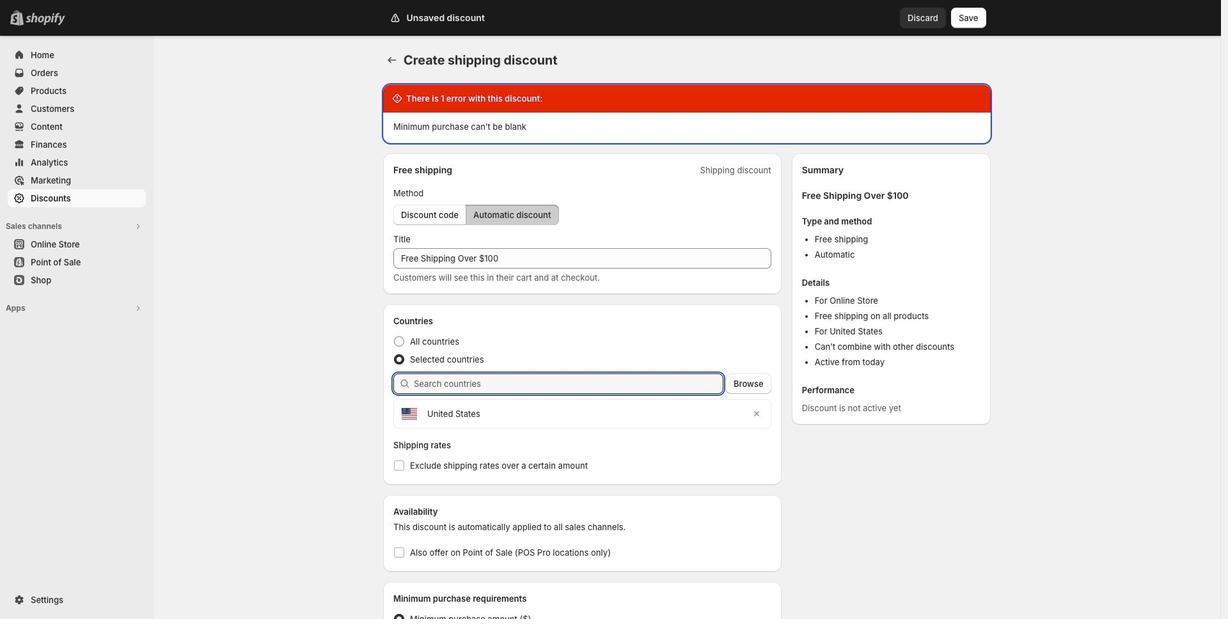 Task type: locate. For each thing, give the bounding box(es) containing it.
None text field
[[394, 248, 771, 269]]



Task type: describe. For each thing, give the bounding box(es) containing it.
Search countries text field
[[414, 374, 724, 394]]

shopify image
[[26, 13, 65, 26]]



Task type: vqa. For each thing, say whether or not it's contained in the screenshot.
the search countries Text Field
yes



